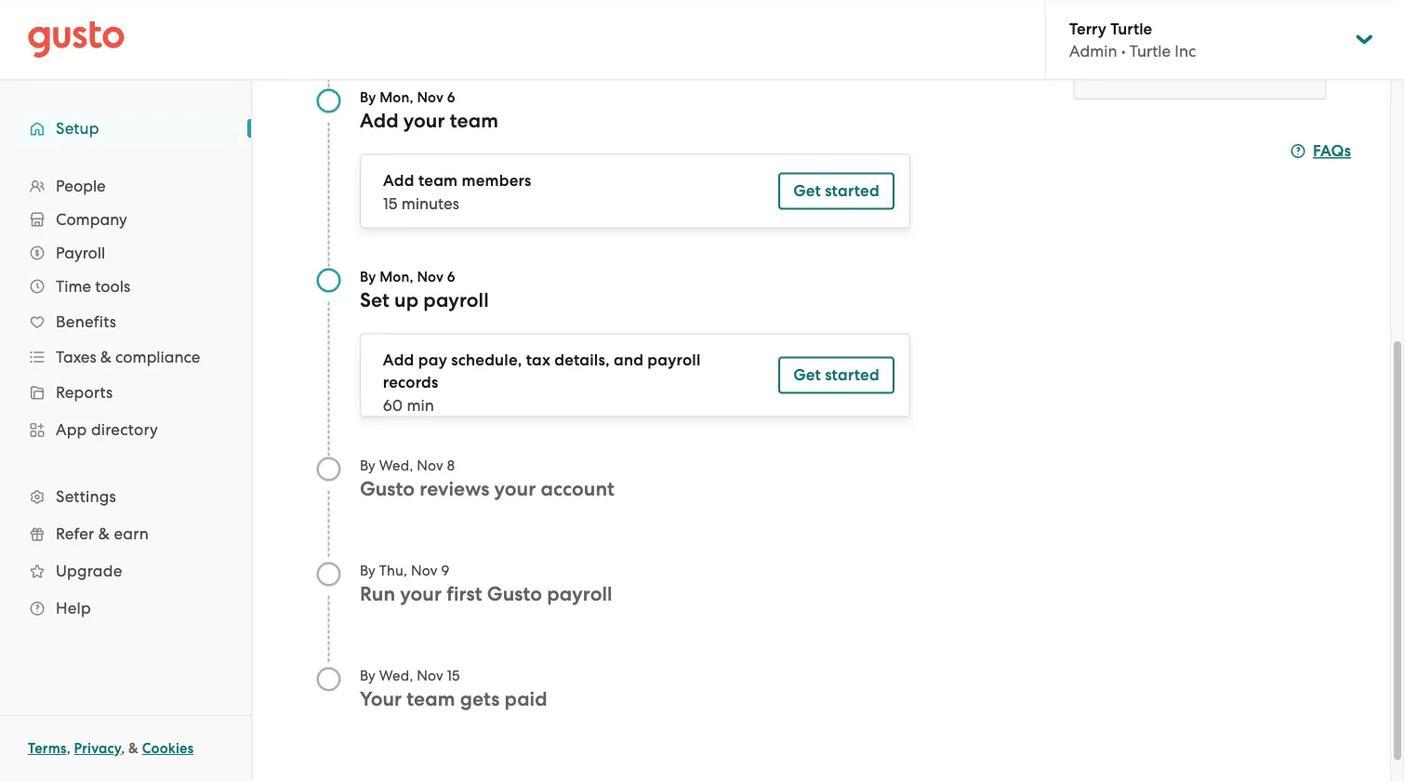 Task type: vqa. For each thing, say whether or not it's contained in the screenshot.
start
no



Task type: describe. For each thing, give the bounding box(es) containing it.
details,
[[555, 351, 610, 370]]

get started for team
[[793, 182, 880, 201]]

account
[[541, 478, 615, 501]]

2 vertical spatial &
[[128, 740, 139, 757]]

help
[[56, 599, 91, 618]]

admin
[[1070, 42, 1117, 60]]

gusto navigation element
[[0, 80, 251, 657]]

by for your team gets paid
[[360, 668, 376, 684]]

thu,
[[379, 563, 407, 579]]

60
[[383, 396, 403, 415]]

add for set
[[383, 351, 414, 370]]

add pay schedule, tax details, and payroll records 60 min
[[383, 351, 701, 415]]

6 for team
[[447, 89, 455, 106]]

app
[[56, 420, 87, 439]]

terms
[[28, 740, 67, 757]]

list containing people
[[0, 169, 251, 627]]

by mon, nov 6 set up payroll
[[360, 269, 489, 312]]

by for run your first gusto payroll
[[360, 563, 376, 579]]

app directory
[[56, 420, 158, 439]]

started for payroll
[[825, 366, 880, 385]]

wed, for gusto
[[379, 458, 413, 474]]

app directory link
[[19, 413, 233, 446]]

benefits
[[56, 312, 116, 331]]

8
[[447, 458, 455, 474]]

by wed, nov 15 your team gets paid
[[360, 668, 548, 711]]

nov for run
[[411, 563, 438, 579]]

people button
[[19, 169, 233, 203]]

time tools
[[56, 277, 130, 296]]

privacy
[[74, 740, 121, 757]]

taxes & compliance button
[[19, 340, 233, 374]]

set
[[360, 289, 390, 312]]

members
[[462, 172, 532, 191]]

reports link
[[19, 376, 233, 409]]

terry
[[1070, 19, 1107, 38]]

get for team
[[793, 182, 821, 201]]

nov for gusto
[[417, 458, 443, 474]]

compliance
[[115, 348, 200, 366]]

time
[[56, 277, 91, 296]]

circle blank image for gusto reviews your account
[[316, 457, 342, 483]]

your for first
[[400, 583, 442, 606]]

tools
[[95, 277, 130, 296]]

get started button for payroll
[[779, 357, 895, 394]]

cookies
[[142, 740, 194, 757]]

privacy link
[[74, 740, 121, 757]]

9
[[441, 563, 450, 579]]

settings link
[[19, 480, 233, 513]]

your for team
[[403, 109, 445, 133]]

and
[[614, 351, 644, 370]]

terms link
[[28, 740, 67, 757]]

add for add
[[383, 172, 414, 191]]

gets
[[460, 688, 500, 711]]

15 for minutes
[[383, 194, 398, 213]]

taxes & compliance
[[56, 348, 200, 366]]

0 vertical spatial turtle
[[1111, 19, 1152, 38]]

pay
[[418, 351, 447, 370]]

earn
[[114, 525, 149, 543]]

15 for your
[[447, 668, 460, 684]]

terms , privacy , & cookies
[[28, 740, 194, 757]]

cookies button
[[142, 738, 194, 760]]

mon, for your
[[380, 89, 414, 106]]

help link
[[19, 592, 233, 625]]

payroll for up
[[423, 289, 489, 312]]

•
[[1121, 42, 1126, 60]]

home image
[[28, 21, 125, 58]]



Task type: locate. For each thing, give the bounding box(es) containing it.
2 vertical spatial your
[[400, 583, 442, 606]]

& left cookies button
[[128, 740, 139, 757]]

1 horizontal spatial ,
[[121, 740, 125, 757]]

3 by from the top
[[360, 458, 376, 474]]

inc
[[1175, 42, 1196, 60]]

by for set up payroll
[[360, 269, 376, 286]]

1 get started from the top
[[793, 182, 880, 201]]

nov for your
[[417, 668, 443, 684]]

2 vertical spatial circle blank image
[[316, 667, 342, 693]]

0 vertical spatial mon,
[[380, 89, 414, 106]]

team
[[450, 109, 499, 133], [418, 172, 458, 191], [407, 688, 455, 711]]

1 vertical spatial get started
[[793, 366, 880, 385]]

1 vertical spatial payroll
[[648, 351, 701, 370]]

0 horizontal spatial payroll
[[423, 289, 489, 312]]

6 inside "by mon, nov 6 set up payroll"
[[447, 269, 455, 286]]

paid
[[505, 688, 548, 711]]

1 vertical spatial &
[[98, 525, 110, 543]]

0 vertical spatial get started button
[[779, 173, 895, 210]]

started
[[825, 182, 880, 201], [825, 366, 880, 385]]

your down 9
[[400, 583, 442, 606]]

0 vertical spatial add
[[360, 109, 399, 133]]

1 by from the top
[[360, 89, 376, 106]]

0 vertical spatial get
[[793, 182, 821, 201]]

mon, inside "by mon, nov 6 set up payroll"
[[380, 269, 414, 286]]

1 vertical spatial your
[[494, 478, 536, 501]]

0 vertical spatial gusto
[[360, 478, 415, 501]]

0 vertical spatial 15
[[383, 194, 398, 213]]

payroll
[[423, 289, 489, 312], [648, 351, 701, 370], [547, 583, 613, 606]]

min
[[407, 396, 434, 415]]

wed,
[[379, 458, 413, 474], [379, 668, 413, 684]]

1 horizontal spatial payroll
[[547, 583, 613, 606]]

0 vertical spatial team
[[450, 109, 499, 133]]

first
[[447, 583, 482, 606]]

2 circle blank image from the top
[[316, 562, 342, 588]]

1 vertical spatial started
[[825, 366, 880, 385]]

1 mon, from the top
[[380, 89, 414, 106]]

upgrade
[[56, 562, 122, 580]]

by inside by mon, nov 6 add your team
[[360, 89, 376, 106]]

settings
[[56, 487, 116, 506]]

1 vertical spatial get
[[793, 366, 821, 385]]

5 by from the top
[[360, 668, 376, 684]]

1 vertical spatial gusto
[[487, 583, 542, 606]]

get started button
[[779, 173, 895, 210], [779, 357, 895, 394]]

3 circle blank image from the top
[[316, 667, 342, 693]]

1 vertical spatial get started button
[[779, 357, 895, 394]]

15 inside 'add team members 15 minutes'
[[383, 194, 398, 213]]

by inside by wed, nov 15 your team gets paid
[[360, 668, 376, 684]]

add inside 'add team members 15 minutes'
[[383, 172, 414, 191]]

nov for set
[[417, 269, 444, 286]]

circle blank image for your team gets paid
[[316, 667, 342, 693]]

mon, for up
[[380, 269, 414, 286]]

by
[[360, 89, 376, 106], [360, 269, 376, 286], [360, 458, 376, 474], [360, 563, 376, 579], [360, 668, 376, 684]]

payroll
[[56, 244, 105, 262]]

0 vertical spatial started
[[825, 182, 880, 201]]

payroll inside add pay schedule, tax details, and payroll records 60 min
[[648, 351, 701, 370]]

setup link
[[19, 112, 233, 145]]

your
[[403, 109, 445, 133], [494, 478, 536, 501], [400, 583, 442, 606]]

terry turtle admin • turtle inc
[[1070, 19, 1196, 60]]

0 vertical spatial circle blank image
[[316, 457, 342, 483]]

payroll inside by thu, nov 9 run your first gusto payroll
[[547, 583, 613, 606]]

nov inside by thu, nov 9 run your first gusto payroll
[[411, 563, 438, 579]]

1 get from the top
[[793, 182, 821, 201]]

&
[[100, 348, 112, 366], [98, 525, 110, 543], [128, 740, 139, 757]]

2 get from the top
[[793, 366, 821, 385]]

1 vertical spatial wed,
[[379, 668, 413, 684]]

1 , from the left
[[67, 740, 71, 757]]

payroll for and
[[648, 351, 701, 370]]

1 vertical spatial add
[[383, 172, 414, 191]]

gusto inside by thu, nov 9 run your first gusto payroll
[[487, 583, 542, 606]]

started for team
[[825, 182, 880, 201]]

0 vertical spatial &
[[100, 348, 112, 366]]

wed, up the your
[[379, 668, 413, 684]]

nov inside by wed, nov 15 your team gets paid
[[417, 668, 443, 684]]

0 vertical spatial get started
[[793, 182, 880, 201]]

by inside by thu, nov 9 run your first gusto payroll
[[360, 563, 376, 579]]

0 horizontal spatial 15
[[383, 194, 398, 213]]

2 get started button from the top
[[779, 357, 895, 394]]

nov inside "by mon, nov 6 set up payroll"
[[417, 269, 444, 286]]

get for payroll
[[793, 366, 821, 385]]

taxes
[[56, 348, 96, 366]]

gusto inside by wed, nov 8 gusto reviews your account
[[360, 478, 415, 501]]

team up minutes
[[418, 172, 458, 191]]

wed, for your
[[379, 668, 413, 684]]

your right reviews
[[494, 478, 536, 501]]

wed, left 8
[[379, 458, 413, 474]]

1 6 from the top
[[447, 89, 455, 106]]

2 vertical spatial add
[[383, 351, 414, 370]]

nov
[[417, 89, 444, 106], [417, 269, 444, 286], [417, 458, 443, 474], [411, 563, 438, 579], [417, 668, 443, 684]]

get started button for team
[[779, 173, 895, 210]]

1 vertical spatial mon,
[[380, 269, 414, 286]]

mon, inside by mon, nov 6 add your team
[[380, 89, 414, 106]]

0 vertical spatial payroll
[[423, 289, 489, 312]]

by inside "by mon, nov 6 set up payroll"
[[360, 269, 376, 286]]

mon,
[[380, 89, 414, 106], [380, 269, 414, 286]]

time tools button
[[19, 270, 233, 303]]

upgrade link
[[19, 554, 233, 588]]

team inside 'add team members 15 minutes'
[[418, 172, 458, 191]]

2 mon, from the top
[[380, 269, 414, 286]]

people
[[56, 177, 106, 195]]

& right the taxes on the left top
[[100, 348, 112, 366]]

2 horizontal spatial payroll
[[648, 351, 701, 370]]

circle blank image for run your first gusto payroll
[[316, 562, 342, 588]]

15 left minutes
[[383, 194, 398, 213]]

turtle right •
[[1130, 42, 1171, 60]]

up
[[394, 289, 419, 312]]

1 vertical spatial 6
[[447, 269, 455, 286]]

directory
[[91, 420, 158, 439]]

team inside by wed, nov 15 your team gets paid
[[407, 688, 455, 711]]

company button
[[19, 203, 233, 236]]

& for compliance
[[100, 348, 112, 366]]

refer & earn link
[[19, 517, 233, 551]]

by wed, nov 8 gusto reviews your account
[[360, 458, 615, 501]]

1 horizontal spatial 15
[[447, 668, 460, 684]]

payroll inside "by mon, nov 6 set up payroll"
[[423, 289, 489, 312]]

1 vertical spatial team
[[418, 172, 458, 191]]

2 vertical spatial payroll
[[547, 583, 613, 606]]

turtle
[[1111, 19, 1152, 38], [1130, 42, 1171, 60]]

team inside by mon, nov 6 add your team
[[450, 109, 499, 133]]

& inside dropdown button
[[100, 348, 112, 366]]

your inside by wed, nov 8 gusto reviews your account
[[494, 478, 536, 501]]

records
[[383, 373, 438, 392]]

0 horizontal spatial gusto
[[360, 478, 415, 501]]

company
[[56, 210, 127, 229]]

1 horizontal spatial gusto
[[487, 583, 542, 606]]

, left cookies button
[[121, 740, 125, 757]]

team up members
[[450, 109, 499, 133]]

2 started from the top
[[825, 366, 880, 385]]

benefits link
[[19, 305, 233, 339]]

6 inside by mon, nov 6 add your team
[[447, 89, 455, 106]]

0 vertical spatial wed,
[[379, 458, 413, 474]]

0 vertical spatial 6
[[447, 89, 455, 106]]

faqs
[[1313, 141, 1352, 160]]

2 , from the left
[[121, 740, 125, 757]]

1 circle blank image from the top
[[316, 457, 342, 483]]

2 get started from the top
[[793, 366, 880, 385]]

by thu, nov 9 run your first gusto payroll
[[360, 563, 613, 606]]

15 inside by wed, nov 15 your team gets paid
[[447, 668, 460, 684]]

6
[[447, 89, 455, 106], [447, 269, 455, 286]]

1 started from the top
[[825, 182, 880, 201]]

your up 'add team members 15 minutes'
[[403, 109, 445, 133]]

minutes
[[401, 194, 459, 213]]

schedule,
[[451, 351, 522, 370]]

, left privacy on the left bottom
[[67, 740, 71, 757]]

team left gets
[[407, 688, 455, 711]]

by for gusto reviews your account
[[360, 458, 376, 474]]

add
[[360, 109, 399, 133], [383, 172, 414, 191], [383, 351, 414, 370]]

get started for payroll
[[793, 366, 880, 385]]

tax
[[526, 351, 551, 370]]

nov for add
[[417, 89, 444, 106]]

0 vertical spatial your
[[403, 109, 445, 133]]

by for add your team
[[360, 89, 376, 106]]

get
[[793, 182, 821, 201], [793, 366, 821, 385]]

nov inside by wed, nov 8 gusto reviews your account
[[417, 458, 443, 474]]

your
[[360, 688, 402, 711]]

refer & earn
[[56, 525, 149, 543]]

wed, inside by wed, nov 8 gusto reviews your account
[[379, 458, 413, 474]]

by mon, nov 6 add your team
[[360, 89, 499, 133]]

your inside by mon, nov 6 add your team
[[403, 109, 445, 133]]

4 by from the top
[[360, 563, 376, 579]]

2 6 from the top
[[447, 269, 455, 286]]

by inside by wed, nov 8 gusto reviews your account
[[360, 458, 376, 474]]

6 for payroll
[[447, 269, 455, 286]]

gusto left reviews
[[360, 478, 415, 501]]

1 wed, from the top
[[379, 458, 413, 474]]

gusto
[[360, 478, 415, 501], [487, 583, 542, 606]]

& left earn
[[98, 525, 110, 543]]

setup
[[56, 119, 99, 138]]

add team members 15 minutes
[[383, 172, 532, 213]]

reviews
[[420, 478, 490, 501]]

15 down first on the bottom left of page
[[447, 668, 460, 684]]

add inside add pay schedule, tax details, and payroll records 60 min
[[383, 351, 414, 370]]

run
[[360, 583, 395, 606]]

,
[[67, 740, 71, 757], [121, 740, 125, 757]]

2 vertical spatial team
[[407, 688, 455, 711]]

nov inside by mon, nov 6 add your team
[[417, 89, 444, 106]]

get started
[[793, 182, 880, 201], [793, 366, 880, 385]]

wed, inside by wed, nov 15 your team gets paid
[[379, 668, 413, 684]]

2 wed, from the top
[[379, 668, 413, 684]]

your inside by thu, nov 9 run your first gusto payroll
[[400, 583, 442, 606]]

0 horizontal spatial ,
[[67, 740, 71, 757]]

1 vertical spatial 15
[[447, 668, 460, 684]]

2 by from the top
[[360, 269, 376, 286]]

15
[[383, 194, 398, 213], [447, 668, 460, 684]]

1 vertical spatial turtle
[[1130, 42, 1171, 60]]

add inside by mon, nov 6 add your team
[[360, 109, 399, 133]]

1 get started button from the top
[[779, 173, 895, 210]]

refer
[[56, 525, 94, 543]]

gusto right first on the bottom left of page
[[487, 583, 542, 606]]

& for earn
[[98, 525, 110, 543]]

1 vertical spatial circle blank image
[[316, 562, 342, 588]]

turtle up •
[[1111, 19, 1152, 38]]

payroll button
[[19, 236, 233, 270]]

list
[[0, 169, 251, 627]]

circle blank image
[[316, 457, 342, 483], [316, 562, 342, 588], [316, 667, 342, 693]]

faqs button
[[1291, 140, 1352, 162]]

reports
[[56, 383, 113, 402]]



